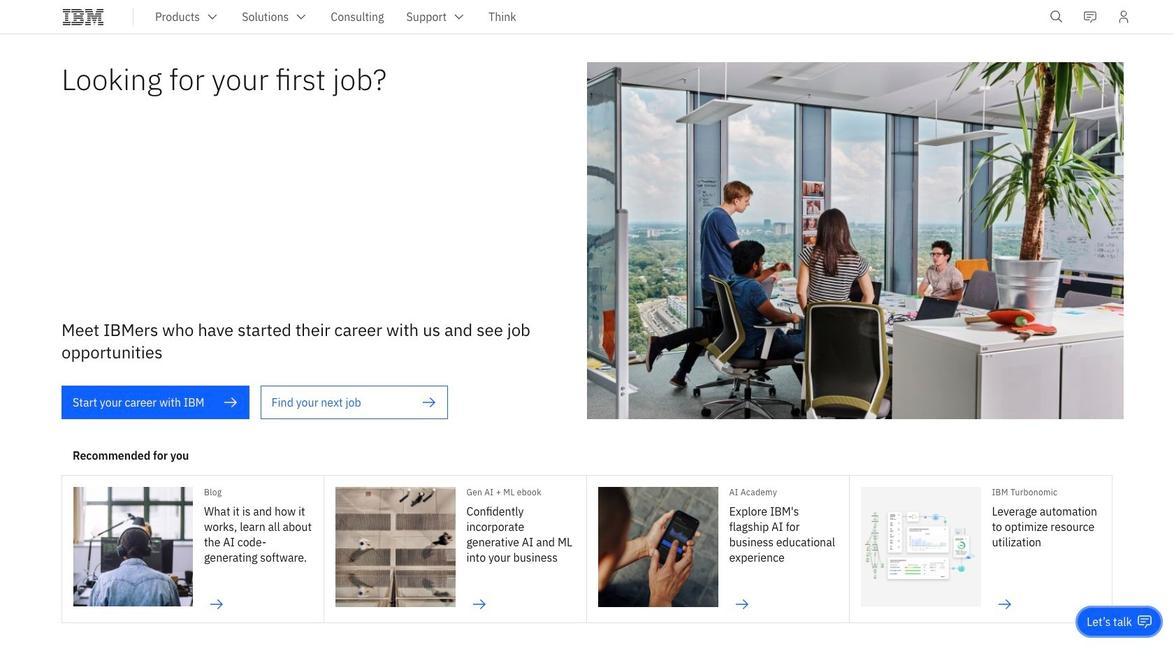 Task type: describe. For each thing, give the bounding box(es) containing it.
let's talk element
[[1087, 614, 1132, 630]]



